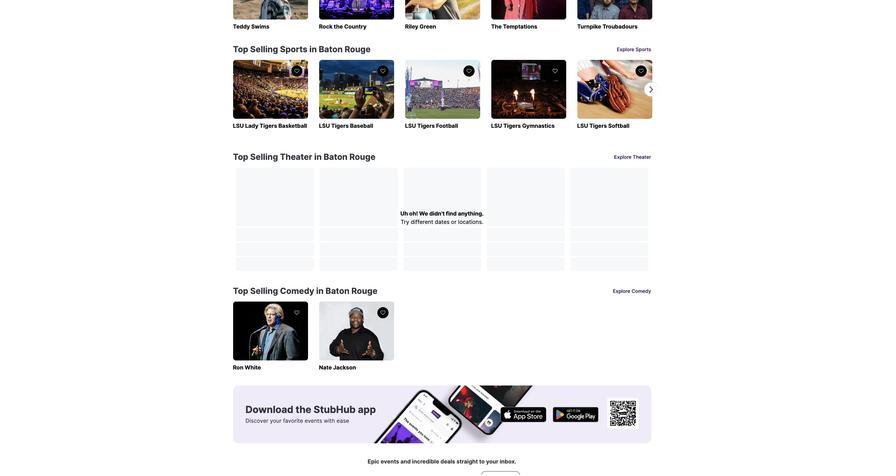 Task type: describe. For each thing, give the bounding box(es) containing it.
the temptations
[[491, 23, 538, 30]]

troubadours
[[603, 23, 638, 30]]

epic
[[368, 458, 380, 465]]

scan this qr code with your phone to be sent to the app store to download the stubhub app image
[[607, 398, 639, 429]]

explore for top selling sports in baton rouge
[[617, 46, 635, 52]]

download the stubhub app discover your favorite events with ease
[[246, 404, 376, 425]]

riley green link
[[405, 0, 480, 31]]

the
[[491, 23, 502, 30]]

in for theater
[[314, 152, 322, 162]]

riley green
[[405, 23, 436, 30]]

lsu for lsu tigers softball
[[577, 122, 588, 129]]

explore comedy link
[[613, 288, 651, 295]]

nate jackson link
[[319, 302, 394, 372]]

uh oh! we didn't find anything. try different dates or locations.
[[401, 210, 484, 226]]

softball
[[608, 122, 630, 129]]

0 horizontal spatial theater
[[280, 152, 312, 162]]

lsu for lsu lady tigers basketball
[[233, 122, 244, 129]]

baton for theater
[[324, 152, 348, 162]]

try
[[401, 219, 409, 226]]

nate jackson
[[319, 364, 356, 371]]

green
[[420, 23, 436, 30]]

ron white link
[[233, 302, 308, 372]]

your inside download the stubhub app discover your favorite events with ease
[[270, 418, 282, 425]]

tigers for lsu tigers gymnastics
[[504, 122, 521, 129]]

rock
[[319, 23, 333, 30]]

tigers for lsu tigers baseball
[[331, 122, 349, 129]]

1 horizontal spatial your
[[486, 458, 499, 465]]

1 horizontal spatial comedy
[[632, 288, 651, 294]]

lsu tigers football
[[405, 122, 458, 129]]

oh!
[[409, 210, 418, 217]]

anything.
[[458, 210, 484, 217]]

find
[[446, 210, 457, 217]]

explore for top selling comedy in baton rouge
[[613, 288, 631, 294]]

didn't
[[429, 210, 445, 217]]

selling for sports
[[250, 44, 278, 54]]

turnpike troubadours
[[577, 23, 638, 30]]

top for top selling theater in baton rouge
[[233, 152, 248, 162]]

straight
[[457, 458, 478, 465]]

explore theater
[[614, 154, 651, 160]]

football
[[436, 122, 458, 129]]

we
[[419, 210, 428, 217]]

and
[[401, 458, 411, 465]]

selling for comedy
[[250, 286, 278, 296]]

baton for sports
[[319, 44, 343, 54]]

teddy swims link
[[233, 0, 308, 31]]

favorite
[[283, 418, 303, 425]]

rock the country
[[319, 23, 367, 30]]

teddy
[[233, 23, 250, 30]]

explore theater link
[[614, 154, 651, 161]]

rouge for top selling sports in baton rouge
[[345, 44, 371, 54]]

lsu tigers gymnastics link
[[491, 60, 566, 130]]

ron
[[233, 364, 244, 371]]

explore comedy
[[613, 288, 651, 294]]

inbox.
[[500, 458, 517, 465]]

nate
[[319, 364, 332, 371]]

the temptations link
[[491, 0, 566, 31]]

lsu tigers gymnastics
[[491, 122, 555, 129]]

rouge for top selling theater in baton rouge
[[350, 152, 376, 162]]

baton for comedy
[[326, 286, 350, 296]]

rouge for top selling comedy in baton rouge
[[352, 286, 378, 296]]

lsu tigers baseball link
[[319, 60, 394, 130]]

gymnastics
[[522, 122, 555, 129]]

lsu tigers football link
[[405, 60, 480, 130]]

turnpike troubadours link
[[577, 0, 652, 31]]

temptations
[[503, 23, 538, 30]]

turnpike
[[577, 23, 601, 30]]

baseball
[[350, 122, 373, 129]]

1 horizontal spatial events
[[381, 458, 399, 465]]

ron white
[[233, 364, 261, 371]]

epic events and incredible deals straight to your inbox.
[[368, 458, 517, 465]]



Task type: locate. For each thing, give the bounding box(es) containing it.
1 horizontal spatial theater
[[633, 154, 651, 160]]

3 tigers from the left
[[417, 122, 435, 129]]

riley
[[405, 23, 418, 30]]

1 selling from the top
[[250, 44, 278, 54]]

lsu for lsu tigers gymnastics
[[491, 122, 502, 129]]

white
[[245, 364, 261, 371]]

top selling comedy in baton rouge
[[233, 286, 378, 296]]

teddy swims
[[233, 23, 269, 30]]

0 vertical spatial in
[[309, 44, 317, 54]]

your
[[270, 418, 282, 425], [486, 458, 499, 465]]

1 horizontal spatial the
[[334, 23, 343, 30]]

lsu for lsu tigers football
[[405, 122, 416, 129]]

0 vertical spatial events
[[305, 418, 322, 425]]

top
[[233, 44, 248, 54], [233, 152, 248, 162], [233, 286, 248, 296]]

events left with
[[305, 418, 322, 425]]

explore
[[617, 46, 635, 52], [614, 154, 632, 160], [613, 288, 631, 294]]

in
[[309, 44, 317, 54], [314, 152, 322, 162], [316, 286, 324, 296]]

the
[[334, 23, 343, 30], [296, 404, 312, 416]]

0 horizontal spatial your
[[270, 418, 282, 425]]

top for top selling comedy in baton rouge
[[233, 286, 248, 296]]

rock the country link
[[319, 0, 394, 31]]

uh
[[401, 210, 408, 217]]

5 lsu from the left
[[577, 122, 588, 129]]

tigers right the 'lady'
[[260, 122, 277, 129]]

1 vertical spatial selling
[[250, 152, 278, 162]]

the inside download the stubhub app discover your favorite events with ease
[[296, 404, 312, 416]]

app
[[358, 404, 376, 416]]

sports
[[280, 44, 308, 54], [636, 46, 651, 52]]

incredible
[[412, 458, 439, 465]]

0 vertical spatial explore
[[617, 46, 635, 52]]

in for comedy
[[316, 286, 324, 296]]

1 vertical spatial rouge
[[350, 152, 376, 162]]

2 vertical spatial baton
[[326, 286, 350, 296]]

tigers for lsu tigers football
[[417, 122, 435, 129]]

lsu for lsu tigers baseball
[[319, 122, 330, 129]]

theater
[[280, 152, 312, 162], [633, 154, 651, 160]]

stubhub
[[314, 404, 356, 416]]

2 vertical spatial explore
[[613, 288, 631, 294]]

your right to
[[486, 458, 499, 465]]

country
[[344, 23, 367, 30]]

2 lsu from the left
[[319, 122, 330, 129]]

1 vertical spatial in
[[314, 152, 322, 162]]

2 vertical spatial selling
[[250, 286, 278, 296]]

with
[[324, 418, 335, 425]]

swims
[[251, 23, 269, 30]]

1 vertical spatial your
[[486, 458, 499, 465]]

rouge
[[345, 44, 371, 54], [350, 152, 376, 162], [352, 286, 378, 296]]

explore for top selling theater in baton rouge
[[614, 154, 632, 160]]

0 horizontal spatial sports
[[280, 44, 308, 54]]

tigers left the football
[[417, 122, 435, 129]]

or
[[451, 219, 457, 226]]

dates
[[435, 219, 450, 226]]

top selling sports in baton rouge
[[233, 44, 371, 54]]

jackson
[[333, 364, 356, 371]]

lsu lady tigers basketball
[[233, 122, 307, 129]]

1 vertical spatial top
[[233, 152, 248, 162]]

3 lsu from the left
[[405, 122, 416, 129]]

the up favorite
[[296, 404, 312, 416]]

0 vertical spatial the
[[334, 23, 343, 30]]

0 vertical spatial rouge
[[345, 44, 371, 54]]

1 vertical spatial the
[[296, 404, 312, 416]]

4 lsu from the left
[[491, 122, 502, 129]]

in for sports
[[309, 44, 317, 54]]

1 horizontal spatial sports
[[636, 46, 651, 52]]

2 tigers from the left
[[331, 122, 349, 129]]

2 vertical spatial rouge
[[352, 286, 378, 296]]

explore sports
[[617, 46, 651, 52]]

1 vertical spatial explore
[[614, 154, 632, 160]]

explore sports link
[[617, 46, 651, 53]]

1 tigers from the left
[[260, 122, 277, 129]]

3 selling from the top
[[250, 286, 278, 296]]

2 selling from the top
[[250, 152, 278, 162]]

2 top from the top
[[233, 152, 248, 162]]

tigers left baseball on the left of the page
[[331, 122, 349, 129]]

2 vertical spatial in
[[316, 286, 324, 296]]

1 vertical spatial baton
[[324, 152, 348, 162]]

tigers left softball
[[590, 122, 607, 129]]

lsu tigers softball
[[577, 122, 630, 129]]

the for stubhub
[[296, 404, 312, 416]]

to
[[479, 458, 485, 465]]

1 vertical spatial events
[[381, 458, 399, 465]]

0 vertical spatial selling
[[250, 44, 278, 54]]

tigers
[[260, 122, 277, 129], [331, 122, 349, 129], [417, 122, 435, 129], [504, 122, 521, 129], [590, 122, 607, 129]]

tigers inside 'link'
[[590, 122, 607, 129]]

top selling theater in baton rouge
[[233, 152, 376, 162]]

lady
[[245, 122, 258, 129]]

lsu tigers baseball
[[319, 122, 373, 129]]

tigers for lsu tigers softball
[[590, 122, 607, 129]]

locations.
[[458, 219, 484, 226]]

lsu lady tigers basketball link
[[233, 60, 308, 130]]

events inside download the stubhub app discover your favorite events with ease
[[305, 418, 322, 425]]

events left and
[[381, 458, 399, 465]]

1 top from the top
[[233, 44, 248, 54]]

0 horizontal spatial the
[[296, 404, 312, 416]]

lsu tigers softball link
[[577, 60, 652, 130]]

5 tigers from the left
[[590, 122, 607, 129]]

4 tigers from the left
[[504, 122, 521, 129]]

comedy
[[280, 286, 314, 296], [632, 288, 651, 294]]

different
[[411, 219, 433, 226]]

baton
[[319, 44, 343, 54], [324, 152, 348, 162], [326, 286, 350, 296]]

selling for theater
[[250, 152, 278, 162]]

your down download
[[270, 418, 282, 425]]

2 vertical spatial top
[[233, 286, 248, 296]]

lsu inside 'link'
[[577, 122, 588, 129]]

selling
[[250, 44, 278, 54], [250, 152, 278, 162], [250, 286, 278, 296]]

the for country
[[334, 23, 343, 30]]

events
[[305, 418, 322, 425], [381, 458, 399, 465]]

0 vertical spatial your
[[270, 418, 282, 425]]

3 top from the top
[[233, 286, 248, 296]]

0 vertical spatial baton
[[319, 44, 343, 54]]

0 horizontal spatial comedy
[[280, 286, 314, 296]]

basketball
[[279, 122, 307, 129]]

deals
[[441, 458, 455, 465]]

1 lsu from the left
[[233, 122, 244, 129]]

top for top selling sports in baton rouge
[[233, 44, 248, 54]]

the right rock
[[334, 23, 343, 30]]

tigers left gymnastics
[[504, 122, 521, 129]]

download
[[246, 404, 293, 416]]

0 horizontal spatial events
[[305, 418, 322, 425]]

discover
[[246, 418, 268, 425]]

lsu
[[233, 122, 244, 129], [319, 122, 330, 129], [405, 122, 416, 129], [491, 122, 502, 129], [577, 122, 588, 129]]

0 vertical spatial top
[[233, 44, 248, 54]]

ease
[[337, 418, 349, 425]]



Task type: vqa. For each thing, say whether or not it's contained in the screenshot.
the 'inbox.'
yes



